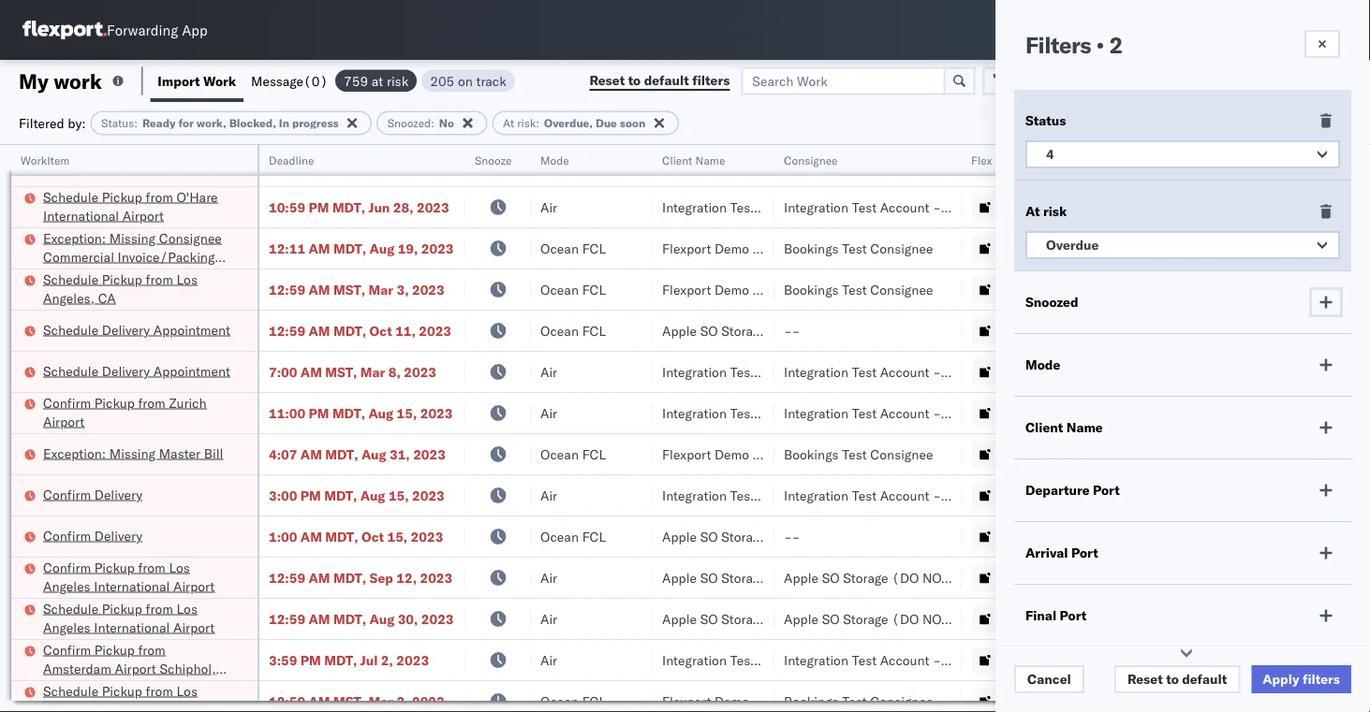Task type: locate. For each thing, give the bounding box(es) containing it.
flex-1911466
[[1001, 240, 1098, 257], [1001, 281, 1098, 298], [1001, 693, 1098, 710]]

2 pudong from the top
[[1180, 570, 1225, 586]]

confirm up confirm pickup from los angeles international airport
[[43, 528, 91, 544]]

shanghai, china
[[1121, 446, 1219, 463]]

mdt, up 1:00 am mdt, oct 15, 2023
[[324, 487, 357, 504]]

1 trading from the left
[[717, 158, 761, 174]]

confirm for zurich
[[43, 395, 91, 411]]

0 horizontal spatial client
[[662, 153, 692, 167]]

2 vertical spatial shanghai pudong international airport
[[1121, 611, 1349, 627]]

apple for 12:59 am mdt, sep 12, 2023
[[662, 570, 697, 586]]

1 horizontal spatial departure
[[1121, 153, 1172, 167]]

2 1911466 from the top
[[1041, 281, 1098, 298]]

from
[[146, 189, 173, 205], [146, 271, 173, 288], [138, 395, 166, 411], [138, 560, 166, 576], [146, 601, 173, 617], [138, 642, 166, 658], [146, 683, 173, 700]]

0 vertical spatial 3,
[[387, 158, 399, 174]]

airport
[[122, 207, 164, 224], [1308, 364, 1349, 380], [43, 413, 85, 430], [1308, 570, 1349, 586], [173, 578, 215, 595], [1308, 611, 1349, 627], [173, 620, 215, 636], [115, 661, 156, 677]]

: left the overdue,
[[536, 116, 539, 130]]

2177389 up 2342347
[[1041, 529, 1098, 545]]

1 vertical spatial gvcu5265
[[1308, 528, 1370, 545]]

0 vertical spatial shanghai pudong international airport
[[1121, 364, 1349, 380]]

delivery right of at the top of page
[[140, 157, 188, 173]]

schedule inside schedule pickup from los angeles international airport
[[43, 601, 98, 617]]

pm right 4:59
[[300, 158, 321, 174]]

air
[[540, 199, 557, 215], [540, 364, 557, 380], [540, 405, 557, 421], [540, 487, 557, 504], [540, 570, 557, 586], [540, 611, 557, 627], [540, 652, 557, 669]]

exception: inside exception: missing master bill button
[[43, 445, 106, 462]]

2 appointment from the top
[[153, 363, 230, 379]]

4 flexport from the top
[[662, 693, 711, 710]]

4:07 am mdt, aug 31, 2023
[[269, 446, 446, 463]]

use) for 12:59 am mdt, aug 30, 2023
[[830, 611, 864, 627]]

reset for reset to default
[[1127, 671, 1163, 688]]

4 flex- from the top
[[1001, 281, 1041, 298]]

confirm delivery button down exception: missing master bill button
[[43, 486, 142, 506]]

2 confirm delivery button from the top
[[43, 527, 142, 547]]

1 vertical spatial departure port
[[1025, 482, 1120, 499]]

mdt, up 7:00 am mst, mar 8, 2023
[[333, 323, 366, 339]]

status up 4
[[1025, 112, 1066, 129]]

11:00
[[269, 405, 305, 421]]

missing inside exception: missing consignee commercial invoice/packing list
[[109, 230, 156, 246]]

am down 1:00 am mdt, oct 15, 2023
[[309, 570, 330, 586]]

0 horizontal spatial status
[[101, 116, 134, 130]]

integration test account - on ag
[[662, 405, 864, 421], [784, 405, 985, 421], [662, 487, 864, 504], [784, 487, 985, 504]]

cascade down reset to default filters button
[[662, 158, 714, 174]]

1 vertical spatial departure
[[1025, 482, 1090, 499]]

0 vertical spatial default
[[644, 72, 689, 89]]

batch action button
[[1237, 67, 1359, 95]]

1 horizontal spatial status
[[1025, 112, 1066, 129]]

3 ocean fcl from the top
[[540, 323, 606, 339]]

ningbo right 'overdue'
[[1121, 240, 1164, 257]]

schedule delivery appointment button for 7:00 am mst, mar 8, 2023
[[43, 362, 230, 383]]

1 vertical spatial schedule delivery appointment
[[43, 363, 230, 379]]

confirm inside confirm pickup from amsterdam airport schiphol, haarlemmermeer, netherlands
[[43, 642, 91, 658]]

1911466 down 'overdue'
[[1041, 281, 1098, 298]]

los down confirm pickup from los angeles international airport button
[[177, 601, 198, 617]]

confirm delivery button for 3:00 pm mdt, aug 15, 2023
[[43, 486, 142, 506]]

bookings test consignee
[[784, 240, 933, 257], [784, 281, 933, 298], [784, 446, 933, 463], [784, 693, 933, 710]]

1 horizontal spatial cascade
[[784, 158, 835, 174]]

from for confirm pickup from amsterdam airport schiphol, haarlemmermeer, netherlands link
[[138, 642, 166, 658]]

0 vertical spatial ningbo
[[1121, 240, 1164, 257]]

account for flex-2377570
[[880, 487, 930, 504]]

jun
[[369, 199, 390, 215]]

1911466 for schedule pickup from los angeles, ca link associated with first schedule pickup from los angeles, ca button from the top of the page
[[1041, 281, 1098, 298]]

10 flex- from the top
[[1001, 529, 1041, 545]]

name inside button
[[695, 153, 725, 167]]

from inside confirm pickup from amsterdam airport schiphol, haarlemmermeer, netherlands
[[138, 642, 166, 658]]

0 vertical spatial schedule delivery appointment button
[[43, 321, 230, 341]]

apple for 12:59 am mdt, oct 11, 2023
[[662, 323, 697, 339]]

0 vertical spatial mode
[[540, 153, 569, 167]]

ningbo
[[1121, 240, 1164, 257], [1121, 693, 1164, 710]]

1 schedule from the top
[[43, 189, 98, 205]]

schedule down upload
[[43, 189, 98, 205]]

0 vertical spatial 12:59 am mst, mar 3, 2023
[[269, 281, 445, 298]]

0 horizontal spatial to
[[628, 72, 641, 89]]

risk right the at
[[387, 73, 409, 89]]

: left no
[[431, 116, 434, 130]]

12:59 for hong kong
[[269, 323, 305, 339]]

departure port down 1919146
[[1025, 482, 1120, 499]]

12:59 up 7:00 at the left bottom of page
[[269, 323, 305, 339]]

cascade
[[662, 158, 714, 174], [784, 158, 835, 174]]

12:59
[[269, 281, 305, 298], [269, 323, 305, 339], [269, 570, 305, 586], [269, 611, 305, 627], [269, 693, 305, 710]]

ocean lcl
[[540, 158, 605, 174]]

1 vertical spatial schedule delivery appointment link
[[43, 362, 230, 381]]

7 resize handle column header from the left
[[1089, 145, 1112, 713]]

pickup up exception: missing master bill
[[94, 395, 135, 411]]

1 horizontal spatial :
[[431, 116, 434, 130]]

trading
[[717, 158, 761, 174], [839, 158, 883, 174]]

1 appointment from the top
[[153, 322, 230, 338]]

2 exception: from the top
[[43, 445, 106, 462]]

1 vertical spatial exception:
[[43, 445, 106, 462]]

0 vertical spatial confirm delivery link
[[43, 486, 142, 504]]

2 flex- from the top
[[1001, 199, 1041, 215]]

storage for 12:59 am mdt, oct 11, 2023
[[721, 323, 767, 339]]

default left apply
[[1182, 671, 1227, 688]]

2 bicu1234 from the top
[[1308, 281, 1370, 297]]

schedule pickup from los angeles, ca link for 2nd schedule pickup from los angeles, ca button
[[43, 682, 233, 713]]

1 ocean fcl from the top
[[540, 240, 606, 257]]

gvcu5265 for 12:59 am mdt, oct 11, 2023
[[1308, 322, 1370, 339]]

mode button
[[531, 149, 634, 168]]

from inside schedule pickup from los angeles international airport
[[146, 601, 173, 617]]

schedule delivery appointment button for 12:59 am mdt, oct 11, 2023
[[43, 321, 230, 341]]

fcl
[[582, 240, 606, 257], [582, 281, 606, 298], [582, 323, 606, 339], [582, 446, 606, 463], [582, 529, 606, 545], [582, 693, 606, 710]]

12 flex- from the top
[[1001, 611, 1041, 627]]

lcl
[[582, 158, 605, 174]]

205 on track
[[430, 73, 506, 89]]

exception: for exception: missing consignee commercial invoice/packing list
[[43, 230, 106, 246]]

mar left 8, on the left bottom of page
[[360, 364, 385, 380]]

15, up 31,
[[397, 405, 417, 421]]

zurich
[[169, 395, 207, 411]]

confirm up amsterdam
[[43, 642, 91, 658]]

4 schedule from the top
[[43, 363, 98, 379]]

Search Shipments (/) text field
[[1011, 16, 1192, 44]]

0 horizontal spatial name
[[695, 153, 725, 167]]

cascade left ltd.
[[784, 158, 835, 174]]

0 vertical spatial flex-1911466
[[1001, 240, 1098, 257]]

schedule pickup from los angeles, ca link
[[43, 270, 233, 308], [43, 682, 233, 713]]

0 vertical spatial schedule pickup from los angeles, ca link
[[43, 270, 233, 308]]

schedule delivery appointment up confirm pickup from zurich airport link
[[43, 363, 230, 379]]

4 resize handle column header from the left
[[630, 145, 653, 713]]

shanghai for 2342347
[[1121, 570, 1177, 586]]

2 : from the left
[[431, 116, 434, 130]]

(do for 12:59 am mdt, oct 11, 2023
[[770, 323, 797, 339]]

schedule pickup from los angeles, ca button
[[43, 270, 233, 310], [43, 682, 233, 713]]

1 vertical spatial to
[[1166, 671, 1179, 688]]

3:00 pm mdt, aug 15, 2023
[[269, 487, 445, 504]]

o'hare
[[177, 189, 218, 205]]

2 vertical spatial bicu1234
[[1308, 693, 1370, 709]]

1 vertical spatial mst,
[[325, 364, 357, 380]]

pickup for 2nd schedule pickup from los angeles, ca button
[[102, 683, 142, 700]]

mdt, for 12:59 am mdt, oct 11, 2023
[[333, 323, 366, 339]]

test
[[852, 199, 877, 215], [842, 240, 867, 257], [842, 281, 867, 298], [852, 364, 877, 380], [730, 405, 755, 421], [852, 405, 877, 421], [842, 446, 867, 463], [730, 487, 755, 504], [852, 487, 877, 504], [852, 652, 877, 669], [842, 693, 867, 710]]

3 demo from the top
[[715, 446, 749, 463]]

1 vertical spatial client
[[1025, 420, 1063, 436]]

1 1911466 from the top
[[1041, 240, 1098, 257]]

3, up 28,
[[387, 158, 399, 174]]

-- for 12:59 am mdt, oct 11, 2023
[[784, 323, 800, 339]]

2 vertical spatial shanghai
[[1121, 611, 1177, 627]]

3 bicu1234 from the top
[[1308, 693, 1370, 709]]

0 horizontal spatial snoozed
[[387, 116, 431, 130]]

1 shanghai from the top
[[1121, 364, 1177, 380]]

1 bookings from the top
[[784, 240, 839, 257]]

reset
[[589, 72, 625, 89], [1127, 671, 1163, 688]]

2023 right 19, at the left of page
[[421, 240, 454, 257]]

1 cascade from the left
[[662, 158, 714, 174]]

2 schedule pickup from los angeles, ca from the top
[[43, 683, 198, 713]]

schedule down 'commercial'
[[43, 271, 98, 288]]

integration test account - swarovski
[[784, 199, 1004, 215]]

0 vertical spatial oct
[[370, 323, 392, 339]]

1 horizontal spatial reset
[[1127, 671, 1163, 688]]

delivery
[[140, 157, 188, 173], [102, 322, 150, 338], [102, 363, 150, 379], [94, 487, 142, 503], [94, 528, 142, 544]]

1 vertical spatial ca
[[98, 702, 116, 713]]

4 bookings from the top
[[784, 693, 839, 710]]

6 air from the top
[[540, 611, 557, 627]]

28,
[[393, 199, 413, 215]]

client name up 1919146
[[1025, 420, 1103, 436]]

2 cascade from the left
[[784, 158, 835, 174]]

2 vertical spatial mar
[[369, 693, 393, 710]]

flex- for upload proof of delivery button at the top left of page
[[1001, 158, 1041, 174]]

schedule delivery appointment button up confirm pickup from zurich airport link
[[43, 362, 230, 383]]

flex-2389713
[[1001, 405, 1098, 421]]

15, up 12,
[[387, 529, 408, 545]]

1 ocean from the top
[[540, 158, 579, 174]]

3 ocean from the top
[[540, 281, 579, 298]]

3 fcl from the top
[[582, 323, 606, 339]]

3:00
[[269, 487, 297, 504]]

confirm down exception: missing master bill button
[[43, 487, 91, 503]]

from down confirm pickup from los angeles international airport button
[[146, 601, 173, 617]]

2 lagerfeld from the top
[[972, 652, 1028, 669]]

airport inside the schedule pickup from o'hare international airport
[[122, 207, 164, 224]]

schiphol,
[[160, 661, 216, 677]]

1 schedule delivery appointment link from the top
[[43, 321, 230, 339]]

flexport. image
[[22, 21, 107, 39]]

departure down "flex-1919146"
[[1025, 482, 1090, 499]]

not for 12:59 am mdt, sep 12, 2023
[[801, 570, 827, 586]]

appointment for 12:59 am mdt, oct 11, 2023
[[153, 322, 230, 338]]

departure port inside departure port 'button'
[[1121, 153, 1197, 167]]

flex- for the schedule pickup from o'hare international airport button on the top
[[1001, 199, 1041, 215]]

exception: missing consignee commercial invoice/packing list button
[[43, 229, 233, 284]]

filters
[[1025, 31, 1091, 59]]

flex-1911466 down cancel
[[1001, 693, 1098, 710]]

flex- for 7:00 am mst, mar 8, 2023 schedule delivery appointment button
[[1001, 364, 1041, 380]]

so for 1:00 am mdt, oct 15, 2023
[[700, 529, 718, 545]]

0 vertical spatial integration test account - karl lagerfeld
[[784, 364, 1028, 380]]

angeles inside confirm pickup from los angeles international airport
[[43, 578, 91, 595]]

snoozed for snoozed : no
[[387, 116, 431, 130]]

1 vertical spatial default
[[1182, 671, 1227, 688]]

by:
[[68, 115, 86, 131]]

use) for 1:00 am mdt, oct 15, 2023
[[830, 529, 864, 545]]

from up the schedule pickup from los angeles international airport link
[[138, 560, 166, 576]]

0 horizontal spatial mode
[[540, 153, 569, 167]]

pm right 11:00 in the left bottom of the page
[[309, 405, 329, 421]]

schedule delivery appointment button
[[43, 321, 230, 341], [43, 362, 230, 383]]

3 flexport demo consignee from the top
[[662, 446, 816, 463]]

7 air from the top
[[540, 652, 557, 669]]

confirm delivery link down exception: missing master bill button
[[43, 486, 142, 504]]

consignee
[[784, 153, 838, 167], [159, 230, 222, 246], [753, 240, 816, 257], [870, 240, 933, 257], [753, 281, 816, 298], [870, 281, 933, 298], [753, 446, 816, 463], [870, 446, 933, 463], [753, 693, 816, 710], [870, 693, 933, 710]]

flex-1919146 button
[[971, 442, 1102, 468], [971, 442, 1102, 468]]

integration for flex-2132767
[[784, 652, 848, 669]]

ca down exception: missing consignee commercial invoice/packing list
[[98, 290, 116, 306]]

reset to default filters
[[589, 72, 730, 89]]

haarlemmermeer,
[[43, 679, 150, 696]]

delivery down exception: missing consignee commercial invoice/packing list
[[102, 322, 150, 338]]

angeles inside schedule pickup from los angeles international airport
[[43, 620, 91, 636]]

0 horizontal spatial departure port
[[1025, 482, 1120, 499]]

flex id
[[971, 153, 1006, 167]]

1 vertical spatial bicu1234
[[1308, 281, 1370, 297]]

filtered
[[19, 115, 64, 131]]

from inside 'confirm pickup from zurich airport'
[[138, 395, 166, 411]]

1 horizontal spatial at
[[1025, 203, 1040, 220]]

7 flex- from the top
[[1001, 405, 1041, 421]]

international inside the schedule pickup from o'hare international airport
[[43, 207, 119, 224]]

1 vertical spatial shanghai pudong international airport
[[1121, 570, 1349, 586]]

pickup inside confirm pickup from amsterdam airport schiphol, haarlemmermeer, netherlands
[[94, 642, 135, 658]]

6 schedule from the top
[[43, 683, 98, 700]]

2 vertical spatial risk
[[1043, 203, 1067, 220]]

cancel button
[[1014, 666, 1084, 694]]

0 vertical spatial confirm delivery
[[43, 487, 142, 503]]

1 vertical spatial flex-2177389
[[1001, 529, 1098, 545]]

2 shanghai from the top
[[1121, 570, 1177, 586]]

so for 12:59 am mdt, aug 30, 2023
[[700, 611, 718, 627]]

759 at risk
[[344, 73, 409, 89]]

confirm delivery link up confirm pickup from los angeles international airport
[[43, 527, 142, 546]]

arrival port
[[1025, 545, 1098, 561]]

snoozed for snoozed
[[1025, 294, 1078, 310]]

(do
[[770, 323, 797, 339], [770, 529, 797, 545], [770, 570, 797, 586], [892, 570, 919, 586], [770, 611, 797, 627], [892, 611, 919, 627]]

reset to default button
[[1114, 666, 1240, 694]]

international inside schedule pickup from los angeles international airport
[[94, 620, 170, 636]]

flex- for confirm pickup from zurich airport button
[[1001, 405, 1041, 421]]

account for flex-2221222
[[880, 199, 930, 215]]

0 vertical spatial risk
[[387, 73, 409, 89]]

angeles up schedule pickup from los angeles international airport
[[43, 578, 91, 595]]

14 flex- from the top
[[1001, 693, 1041, 710]]

1 vertical spatial 3,
[[397, 281, 409, 298]]

mdt, down 7:00 am mst, mar 8, 2023
[[332, 405, 365, 421]]

12:59 up 3:59
[[269, 611, 305, 627]]

ltd.
[[886, 158, 910, 174]]

client
[[662, 153, 692, 167], [1025, 420, 1063, 436]]

account for flex-2389713
[[880, 405, 930, 421]]

delivery up confirm pickup from los angeles international airport
[[94, 528, 142, 544]]

confirm inside confirm pickup from los angeles international airport
[[43, 560, 91, 576]]

2 vertical spatial mst,
[[333, 693, 365, 710]]

0 vertical spatial ca
[[98, 290, 116, 306]]

at risk : overdue, due soon
[[503, 116, 646, 130]]

from inside the schedule pickup from o'hare international airport
[[146, 189, 173, 205]]

flexport
[[662, 240, 711, 257], [662, 281, 711, 298], [662, 446, 711, 463], [662, 693, 711, 710]]

0 vertical spatial mst,
[[333, 281, 365, 298]]

filtered by:
[[19, 115, 86, 131]]

shanghai right 2342347
[[1121, 570, 1177, 586]]

cascade for cascade trading
[[662, 158, 714, 174]]

due
[[596, 116, 617, 130]]

client inside button
[[662, 153, 692, 167]]

0 horizontal spatial default
[[644, 72, 689, 89]]

1 vertical spatial schedule pickup from los angeles, ca button
[[43, 682, 233, 713]]

storage for 12:59 am mdt, sep 12, 2023
[[721, 570, 767, 586]]

2 confirm delivery link from the top
[[43, 527, 142, 546]]

on
[[823, 405, 842, 421], [944, 405, 964, 421], [823, 487, 842, 504], [944, 487, 964, 504]]

1 confirm delivery button from the top
[[43, 486, 142, 506]]

pickup for confirm pickup from amsterdam airport schiphol, haarlemmermeer, netherlands button
[[94, 642, 135, 658]]

pickup for schedule pickup from los angeles international airport button
[[102, 601, 142, 617]]

1 vertical spatial appointment
[[153, 363, 230, 379]]

am right 7:00 at the left bottom of page
[[300, 364, 322, 380]]

0 vertical spatial 15,
[[397, 405, 417, 421]]

exception:
[[43, 230, 106, 246], [43, 445, 106, 462]]

missing inside button
[[109, 445, 156, 462]]

shanghai down hong kong
[[1121, 364, 1177, 380]]

2 confirm delivery from the top
[[43, 528, 142, 544]]

2 12:59 am mst, mar 3, 2023 from the top
[[269, 693, 445, 710]]

0 horizontal spatial :
[[134, 116, 138, 130]]

at left the 2221222 on the right top of the page
[[1025, 203, 1040, 220]]

gvcu5265 for 1:00 am mdt, oct 15, 2023
[[1308, 528, 1370, 545]]

2023 up 12,
[[411, 529, 443, 545]]

message (0)
[[251, 73, 328, 89]]

pickup inside the schedule pickup from o'hare international airport
[[102, 189, 142, 205]]

pickup inside schedule pickup from los angeles international airport
[[102, 601, 142, 617]]

from inside confirm pickup from los angeles international airport
[[138, 560, 166, 576]]

1 vertical spatial confirm delivery
[[43, 528, 142, 544]]

flex- for first schedule pickup from los angeles, ca button from the top of the page
[[1001, 281, 1041, 298]]

confirm inside 'confirm pickup from zurich airport'
[[43, 395, 91, 411]]

ningbo down reset to default
[[1121, 693, 1164, 710]]

1 vertical spatial --
[[784, 529, 800, 545]]

air for 3:59 pm mdt, jul 2, 2023
[[540, 652, 557, 669]]

5 12:59 from the top
[[269, 693, 305, 710]]

1 vertical spatial confirm delivery link
[[43, 527, 142, 546]]

mst, up 12:59 am mdt, oct 11, 2023
[[333, 281, 365, 298]]

resize handle column header for flex id
[[1089, 145, 1112, 713]]

2 schedule delivery appointment from the top
[[43, 363, 230, 379]]

flex-2177389 up flex-2166988
[[1001, 323, 1098, 339]]

workitem
[[21, 153, 70, 167]]

4 air from the top
[[540, 487, 557, 504]]

air for 12:59 am mdt, aug 30, 2023
[[540, 611, 557, 627]]

1 vertical spatial ningbo
[[1121, 693, 1164, 710]]

integration test account - karl lagerfeld for flex-2166988
[[784, 364, 1028, 380]]

0 horizontal spatial trading
[[717, 158, 761, 174]]

(do for 1:00 am mdt, oct 15, 2023
[[770, 529, 797, 545]]

numbers
[[1308, 161, 1355, 175]]

from left the o'hare
[[146, 189, 173, 205]]

1 vertical spatial reset
[[1127, 671, 1163, 688]]

integration for flex-2389713
[[784, 405, 848, 421]]

1 karl from the top
[[944, 364, 968, 380]]

am for confirm pickup from los angeles international airport link
[[309, 570, 330, 586]]

ca down haarlemmermeer,
[[98, 702, 116, 713]]

pickup inside confirm pickup from los angeles international airport
[[94, 560, 135, 576]]

2124373
[[1041, 158, 1098, 174]]

in
[[279, 116, 289, 130]]

aug left 31,
[[361, 446, 386, 463]]

1 lagerfeld from the top
[[972, 364, 1028, 380]]

0 vertical spatial schedule delivery appointment
[[43, 322, 230, 338]]

2 vertical spatial pudong
[[1180, 611, 1225, 627]]

flex-2177389 up flex-2342347
[[1001, 529, 1098, 545]]

mdt, for 3:00 pm mdt, aug 15, 2023
[[324, 487, 357, 504]]

mode up flex-2389713
[[1025, 357, 1060, 373]]

ocean for the schedule delivery appointment link corresponding to 12:59 am mdt, oct 11, 2023
[[540, 323, 579, 339]]

1 confirm delivery from the top
[[43, 487, 142, 503]]

1 bicu1234 from the top
[[1308, 240, 1370, 256]]

risk up 'overdue'
[[1043, 203, 1067, 220]]

3 air from the top
[[540, 405, 557, 421]]

am down 3:59 pm mdt, jul 2, 2023
[[309, 693, 330, 710]]

4 12:59 from the top
[[269, 611, 305, 627]]

1 horizontal spatial to
[[1166, 671, 1179, 688]]

1 vertical spatial lagerfeld
[[972, 652, 1028, 669]]

1 vertical spatial mode
[[1025, 357, 1060, 373]]

missing for master
[[109, 445, 156, 462]]

0 horizontal spatial reset
[[589, 72, 625, 89]]

1 vertical spatial shanghai
[[1121, 570, 1177, 586]]

2 missing from the top
[[109, 445, 156, 462]]

1 schedule pickup from los angeles, ca from the top
[[43, 271, 198, 306]]

aug left 19, at the left of page
[[370, 240, 394, 257]]

confirm
[[43, 395, 91, 411], [43, 487, 91, 503], [43, 528, 91, 544], [43, 560, 91, 576], [43, 642, 91, 658]]

12:59 am mst, mar 3, 2023 up 12:59 am mdt, oct 11, 2023
[[269, 281, 445, 298]]

3 12:59 from the top
[[269, 570, 305, 586]]

3, up 11,
[[397, 281, 409, 298]]

resize handle column header
[[235, 145, 258, 713], [443, 145, 465, 713], [509, 145, 531, 713], [630, 145, 653, 713], [752, 145, 775, 713], [939, 145, 962, 713], [1089, 145, 1112, 713], [1276, 145, 1299, 713], [1336, 145, 1359, 713]]

2 integration test account - karl lagerfeld from the top
[[784, 652, 1028, 669]]

0 vertical spatial sep
[[360, 158, 384, 174]]

1 integration test account - karl lagerfeld from the top
[[784, 364, 1028, 380]]

port right yantian
[[1175, 153, 1197, 167]]

angeles, down list
[[43, 290, 95, 306]]

pm for 3:59
[[300, 652, 321, 669]]

integration for flex-2166988
[[784, 364, 848, 380]]

7 ocean from the top
[[540, 693, 579, 710]]

1 2177389 from the top
[[1041, 323, 1098, 339]]

exception: inside exception: missing consignee commercial invoice/packing list
[[43, 230, 106, 246]]

pickup inside 'confirm pickup from zurich airport'
[[94, 395, 135, 411]]

los inside confirm pickup from los angeles international airport
[[169, 560, 190, 576]]

airport inside confirm pickup from amsterdam airport schiphol, haarlemmermeer, netherlands
[[115, 661, 156, 677]]

aug for 4:07 am mdt, aug 31, 2023
[[361, 446, 386, 463]]

0 vertical spatial client
[[662, 153, 692, 167]]

1 vertical spatial 1911466
[[1041, 281, 1098, 298]]

missing down the schedule pickup from o'hare international airport button on the top
[[109, 230, 156, 246]]

5 schedule from the top
[[43, 601, 98, 617]]

lagerfeld
[[972, 364, 1028, 380], [972, 652, 1028, 669]]

1 vertical spatial pudong
[[1180, 570, 1225, 586]]

1 confirm from the top
[[43, 395, 91, 411]]

1 horizontal spatial default
[[1182, 671, 1227, 688]]

pickup
[[102, 189, 142, 205], [102, 271, 142, 288], [94, 395, 135, 411], [94, 560, 135, 576], [102, 601, 142, 617], [94, 642, 135, 658], [102, 683, 142, 700]]

1 shanghai pudong international airport from the top
[[1121, 364, 1349, 380]]

mode inside button
[[540, 153, 569, 167]]

5 flex- from the top
[[1001, 323, 1041, 339]]

0 horizontal spatial cascade
[[662, 158, 714, 174]]

status for status
[[1025, 112, 1066, 129]]

1 horizontal spatial trading
[[839, 158, 883, 174]]

2023 right 30,
[[421, 611, 454, 627]]

1 horizontal spatial snoozed
[[1025, 294, 1078, 310]]

1 vertical spatial risk
[[517, 116, 536, 130]]

bookings for schedule pickup from los angeles, ca link associated with 2nd schedule pickup from los angeles, ca button
[[784, 693, 839, 710]]

am up 7:00 am mst, mar 8, 2023
[[309, 323, 330, 339]]

1 vertical spatial angeles,
[[43, 702, 95, 713]]

1 angeles from the top
[[43, 578, 91, 595]]

confirm delivery button up confirm pickup from los angeles international airport
[[43, 527, 142, 547]]

0 vertical spatial departure port
[[1121, 153, 1197, 167]]

0 vertical spatial gvcu5265
[[1308, 322, 1370, 339]]

0 vertical spatial at
[[503, 116, 514, 130]]

list
[[43, 267, 65, 284]]

pickup for the schedule pickup from o'hare international airport button on the top
[[102, 189, 142, 205]]

hong kong
[[1121, 323, 1187, 339]]

: left ready
[[134, 116, 138, 130]]

3 : from the left
[[536, 116, 539, 130]]

status for status : ready for work, blocked, in progress
[[101, 116, 134, 130]]

0 vertical spatial exception:
[[43, 230, 106, 246]]

exception: up 'commercial'
[[43, 230, 106, 246]]

2023 up 4:07 am mdt, aug 31, 2023
[[420, 405, 453, 421]]

integration for flex-2377570
[[784, 487, 848, 504]]

schedule down amsterdam
[[43, 683, 98, 700]]

oct up 12:59 am mdt, sep 12, 2023 at the left
[[361, 529, 384, 545]]

mst, for ningbo
[[333, 693, 365, 710]]

lagerfeld up cancel
[[972, 652, 1028, 669]]

flex-2177389 for 1:00 am mdt, oct 15, 2023
[[1001, 529, 1098, 545]]

snoozed left no
[[387, 116, 431, 130]]

snoozed down 'overdue'
[[1025, 294, 1078, 310]]

batch
[[1266, 73, 1303, 89]]

1 ningbo from the top
[[1121, 240, 1164, 257]]

confirm delivery link for 3:00 pm mdt, aug 15, 2023
[[43, 486, 142, 504]]

port
[[1175, 153, 1197, 167], [1093, 482, 1120, 499], [1071, 545, 1098, 561], [1060, 608, 1087, 624]]

oct left 11,
[[370, 323, 392, 339]]

4 confirm from the top
[[43, 560, 91, 576]]

schedule inside the schedule pickup from o'hare international airport
[[43, 189, 98, 205]]

1 vertical spatial karl
[[944, 652, 968, 669]]

apple so storage (do not use)
[[662, 323, 864, 339], [662, 529, 864, 545], [662, 570, 864, 586], [784, 570, 986, 586], [662, 611, 864, 627], [784, 611, 986, 627]]

5 resize handle column header from the left
[[752, 145, 775, 713]]

2023 right 11,
[[419, 323, 451, 339]]

2 vertical spatial 15,
[[387, 529, 408, 545]]

schedule up 'confirm pickup from zurich airport'
[[43, 363, 98, 379]]

0 vertical spatial schedule delivery appointment link
[[43, 321, 230, 339]]

flex-2342347
[[1001, 570, 1098, 586]]

1 vertical spatial 15,
[[389, 487, 409, 504]]

mdt, down 3:00 pm mdt, aug 15, 2023
[[325, 529, 358, 545]]

air for 12:59 am mdt, sep 12, 2023
[[540, 570, 557, 586]]

9 flex- from the top
[[1001, 487, 1041, 504]]

confirm delivery link for 1:00 am mdt, oct 15, 2023
[[43, 527, 142, 546]]

0 vertical spatial to
[[628, 72, 641, 89]]

2177389 for 12:59 am mdt, oct 11, 2023
[[1041, 323, 1098, 339]]

from left 'zurich'
[[138, 395, 166, 411]]

apple so storage (do not use) for 12:59 am mdt, oct 11, 2023
[[662, 323, 864, 339]]

los up the schedule pickup from los angeles international airport link
[[169, 560, 190, 576]]

5 air from the top
[[540, 570, 557, 586]]

filters right apply
[[1303, 671, 1340, 688]]

2 resize handle column header from the left
[[443, 145, 465, 713]]

2 schedule delivery appointment button from the top
[[43, 362, 230, 383]]

risk for at risk : overdue, due soon
[[517, 116, 536, 130]]

1 pudong from the top
[[1180, 364, 1225, 380]]

karl for flex-2132767
[[944, 652, 968, 669]]

2 bookings test consignee from the top
[[784, 281, 933, 298]]

mdt, left jul
[[324, 652, 357, 669]]

mdt, for 1:00 am mdt, oct 15, 2023
[[325, 529, 358, 545]]

2 air from the top
[[540, 364, 557, 380]]

3, for ningbo
[[397, 693, 409, 710]]

Search Work text field
[[741, 67, 945, 95]]

0 vertical spatial angeles,
[[43, 290, 95, 306]]

2 vertical spatial flex-1911466
[[1001, 693, 1098, 710]]

mdt, down 1:00 am mdt, oct 15, 2023
[[333, 570, 366, 586]]

2 flex-2177389 from the top
[[1001, 529, 1098, 545]]

am up 12:59 am mdt, oct 11, 2023
[[309, 281, 330, 298]]

schedule pickup from los angeles, ca
[[43, 271, 198, 306], [43, 683, 198, 713]]

confirm for amsterdam
[[43, 642, 91, 658]]

11,
[[395, 323, 416, 339]]

0 vertical spatial schedule pickup from los angeles, ca
[[43, 271, 198, 306]]

flex-
[[1001, 158, 1041, 174], [1001, 199, 1041, 215], [1001, 240, 1041, 257], [1001, 281, 1041, 298], [1001, 323, 1041, 339], [1001, 364, 1041, 380], [1001, 405, 1041, 421], [1001, 446, 1041, 463], [1001, 487, 1041, 504], [1001, 529, 1041, 545], [1001, 570, 1041, 586], [1001, 611, 1041, 627], [1001, 652, 1041, 669], [1001, 693, 1041, 710]]

3, for yantian
[[387, 158, 399, 174]]

pickup up schedule pickup from los angeles international airport
[[94, 560, 135, 576]]

3 schedule from the top
[[43, 322, 98, 338]]

8 resize handle column header from the left
[[1276, 145, 1299, 713]]

2177389 up 2166988
[[1041, 323, 1098, 339]]

1 vertical spatial sep
[[370, 570, 393, 586]]

id
[[995, 153, 1006, 167]]

2 schedule pickup from los angeles, ca link from the top
[[43, 682, 233, 713]]

0 horizontal spatial at
[[503, 116, 514, 130]]

mdt, for 11:00 pm mdt, aug 15, 2023
[[332, 405, 365, 421]]

aug left 30,
[[370, 611, 394, 627]]

1 missing from the top
[[109, 230, 156, 246]]

mdt, up 3:59 pm mdt, jul 2, 2023
[[333, 611, 366, 627]]

13 flex- from the top
[[1001, 652, 1041, 669]]

0 horizontal spatial departure
[[1025, 482, 1090, 499]]

0 vertical spatial schedule pickup from los angeles, ca button
[[43, 270, 233, 310]]

0 vertical spatial bicu1234
[[1308, 240, 1370, 256]]

oct for 11,
[[370, 323, 392, 339]]

2 shanghai pudong international airport from the top
[[1121, 570, 1349, 586]]



Task type: describe. For each thing, give the bounding box(es) containing it.
mdt, for 4:59 pm mdt, sep 3, 2023
[[324, 158, 357, 174]]

from for confirm pickup from zurich airport link
[[138, 395, 166, 411]]

2132767
[[1041, 652, 1098, 669]]

missing for consignee
[[109, 230, 156, 246]]

am right '1:00'
[[300, 529, 322, 545]]

shanghai pudong international airport for flex-2342347
[[1121, 570, 1349, 586]]

4 flexport demo consignee from the top
[[662, 693, 816, 710]]

shanghai pudong international airport for flex-2166988
[[1121, 364, 1349, 380]]

2023 right 2, at the left bottom of the page
[[396, 652, 429, 669]]

(0)
[[303, 73, 328, 89]]

2023 right 28,
[[417, 199, 449, 215]]

3 flexport from the top
[[662, 446, 711, 463]]

1 flex-1911466 from the top
[[1001, 240, 1098, 257]]

resize handle column header for consignee
[[939, 145, 962, 713]]

flex-2124373
[[1001, 158, 1098, 174]]

2 ca from the top
[[98, 702, 116, 713]]

2342347
[[1041, 570, 1098, 586]]

2023 right 8, on the left bottom of page
[[404, 364, 436, 380]]

9 resize handle column header from the left
[[1336, 145, 1359, 713]]

deadline button
[[259, 149, 447, 168]]

pickup for confirm pickup from zurich airport button
[[94, 395, 135, 411]]

use) for 12:59 am mdt, oct 11, 2023
[[830, 323, 864, 339]]

4:59 pm mdt, sep 3, 2023
[[269, 158, 435, 174]]

app
[[182, 21, 208, 39]]

on
[[458, 73, 473, 89]]

angeles for schedule pickup from los angeles international airport
[[43, 620, 91, 636]]

12:59 am mdt, oct 11, 2023
[[269, 323, 451, 339]]

overdue
[[1046, 237, 1099, 253]]

apply filters
[[1263, 671, 1340, 688]]

delivery down exception: missing master bill button
[[94, 487, 142, 503]]

schedule pickup from los angeles, ca link for first schedule pickup from los angeles, ca button from the top of the page
[[43, 270, 233, 308]]

schedule delivery appointment for 7:00 am mst, mar 8, 2023
[[43, 363, 230, 379]]

schedule pickup from o'hare international airport link
[[43, 188, 233, 225]]

1 flexport demo consignee from the top
[[662, 240, 816, 257]]

5 ocean fcl from the top
[[540, 529, 606, 545]]

4 bookings test consignee from the top
[[784, 693, 933, 710]]

resize handle column header for departure port
[[1276, 145, 1299, 713]]

12:59 for ningbo
[[269, 693, 305, 710]]

resize handle column header for client name
[[752, 145, 775, 713]]

actions
[[1314, 153, 1353, 167]]

confirm delivery for 1:00
[[43, 528, 142, 544]]

205
[[430, 73, 454, 89]]

1 12:59 from the top
[[269, 281, 305, 298]]

mdt, for 4:07 am mdt, aug 31, 2023
[[325, 446, 358, 463]]

tghu6680
[[1308, 446, 1370, 462]]

confirm pickup from zurich airport
[[43, 395, 207, 430]]

schedule for schedule delivery appointment button related to 12:59 am mdt, oct 11, 2023
[[43, 322, 98, 338]]

flex- for 2nd schedule pickup from los angeles, ca button
[[1001, 693, 1041, 710]]

2 fcl from the top
[[582, 281, 606, 298]]

client name inside button
[[662, 153, 725, 167]]

4 fcl from the top
[[582, 446, 606, 463]]

bill
[[204, 445, 223, 462]]

flex-2377570
[[1001, 487, 1098, 504]]

6 fcl from the top
[[582, 693, 606, 710]]

cascade trading ltd.
[[784, 158, 910, 174]]

port right the final
[[1060, 608, 1087, 624]]

not for 12:59 am mdt, aug 30, 2023
[[801, 611, 827, 627]]

from down invoice/packing
[[146, 271, 173, 288]]

1 demo from the top
[[715, 240, 749, 257]]

: for status
[[134, 116, 138, 130]]

confirm pickup from los angeles international airport button
[[43, 559, 233, 598]]

2 angeles, from the top
[[43, 702, 95, 713]]

12:11 am mdt, aug 19, 2023
[[269, 240, 454, 257]]

consignee button
[[775, 149, 943, 168]]

ningbo for 12:59 am mst, mar 3, 2023
[[1121, 693, 1164, 710]]

default for reset to default
[[1182, 671, 1227, 688]]

19,
[[398, 240, 418, 257]]

flex-2221222
[[1001, 199, 1098, 215]]

shanghai for 2166988
[[1121, 364, 1177, 380]]

delivery up 'confirm pickup from zurich airport'
[[102, 363, 150, 379]]

ocean for schedule pickup from los angeles, ca link associated with first schedule pickup from los angeles, ca button from the top of the page
[[540, 281, 579, 298]]

bookings for schedule pickup from los angeles, ca link associated with first schedule pickup from los angeles, ca button from the top of the page
[[784, 281, 839, 298]]

final port
[[1025, 608, 1087, 624]]

not for 1:00 am mdt, oct 15, 2023
[[801, 529, 827, 545]]

risk for at risk
[[1043, 203, 1067, 220]]

confirm pickup from zurich airport button
[[43, 394, 233, 433]]

am for schedule pickup from los angeles, ca link associated with first schedule pickup from los angeles, ca button from the top of the page
[[309, 281, 330, 298]]

2 flexport demo consignee from the top
[[662, 281, 816, 298]]

1 angeles, from the top
[[43, 290, 95, 306]]

commercial
[[43, 249, 114, 265]]

5 fcl from the top
[[582, 529, 606, 545]]

los down schiphol,
[[177, 683, 198, 700]]

exception: missing master bill link
[[43, 444, 223, 463]]

bicu1234 for exception: missing consignee commercial invoice/packing list link
[[1308, 240, 1370, 256]]

confirm pickup from amsterdam airport schiphol, haarlemmermeer, netherlands
[[43, 642, 226, 696]]

trading for cascade trading ltd.
[[839, 158, 883, 174]]

confirm delivery button for 1:00 am mdt, oct 15, 2023
[[43, 527, 142, 547]]

1 flexport from the top
[[662, 240, 711, 257]]

departure port button
[[1112, 149, 1280, 168]]

7:00
[[269, 364, 297, 380]]

2023 down snoozed : no
[[403, 158, 435, 174]]

not for 12:59 am mdt, oct 11, 2023
[[801, 323, 827, 339]]

consignee inside button
[[784, 153, 838, 167]]

1 horizontal spatial mode
[[1025, 357, 1060, 373]]

sep for 3,
[[360, 158, 384, 174]]

reset to default filters button
[[578, 67, 741, 95]]

1 bookings test consignee from the top
[[784, 240, 933, 257]]

3 confirm from the top
[[43, 528, 91, 544]]

8,
[[388, 364, 401, 380]]

3 bookings test consignee from the top
[[784, 446, 933, 463]]

flex-1919146
[[1001, 446, 1098, 463]]

1 vertical spatial name
[[1066, 420, 1103, 436]]

flex-2177389 for 12:59 am mdt, oct 11, 2023
[[1001, 323, 1098, 339]]

ready
[[142, 116, 176, 130]]

my
[[19, 68, 49, 94]]

snoozed : no
[[387, 116, 454, 130]]

import work button
[[150, 60, 244, 102]]

client name button
[[653, 149, 756, 168]]

1 12:59 am mst, mar 3, 2023 from the top
[[269, 281, 445, 298]]

upload proof of delivery
[[43, 157, 188, 173]]

6 ocean fcl from the top
[[540, 693, 606, 710]]

aug for 3:00 pm mdt, aug 15, 2023
[[360, 487, 385, 504]]

forwarding
[[107, 21, 178, 39]]

soon
[[620, 116, 646, 130]]

account for flex-2166988
[[880, 364, 930, 380]]

work,
[[196, 116, 226, 130]]

0 horizontal spatial risk
[[387, 73, 409, 89]]

airport inside 'confirm pickup from zurich airport'
[[43, 413, 85, 430]]

bicu1234 for schedule pickup from los angeles, ca link associated with 2nd schedule pickup from los angeles, ca button
[[1308, 693, 1370, 709]]

mdt, for 10:59 pm mdt, jun 28, 2023
[[332, 199, 365, 215]]

departure inside departure port 'button'
[[1121, 153, 1172, 167]]

snooze
[[475, 153, 512, 167]]

2023 down 30,
[[412, 693, 445, 710]]

master
[[159, 445, 200, 462]]

work
[[54, 68, 102, 94]]

airport inside schedule pickup from los angeles international airport
[[173, 620, 215, 636]]

oct for 15,
[[361, 529, 384, 545]]

apple so storage (do not use) for 1:00 am mdt, oct 15, 2023
[[662, 529, 864, 545]]

container numbers button
[[1299, 141, 1370, 175]]

mar for shanghai pudong international airport
[[360, 364, 385, 380]]

mst, for shanghai pudong international airport
[[325, 364, 357, 380]]

from down schiphol,
[[146, 683, 173, 700]]

3 shanghai pudong international airport from the top
[[1121, 611, 1349, 627]]

swarovski
[[944, 199, 1004, 215]]

5 ocean from the top
[[540, 446, 579, 463]]

1 vertical spatial filters
[[1303, 671, 1340, 688]]

flex- for schedule delivery appointment button related to 12:59 am mdt, oct 11, 2023
[[1001, 323, 1041, 339]]

am for the schedule pickup from los angeles international airport link
[[309, 611, 330, 627]]

2 schedule pickup from los angeles, ca button from the top
[[43, 682, 233, 713]]

4 ocean fcl from the top
[[540, 446, 606, 463]]

2221222
[[1041, 199, 1098, 215]]

exception
[[1077, 73, 1138, 89]]

lagerfeld for flex-2166988
[[972, 364, 1028, 380]]

upload
[[43, 157, 86, 173]]

1 schedule pickup from los angeles, ca button from the top
[[43, 270, 233, 310]]

2023 right 12,
[[420, 570, 453, 586]]

consignee inside exception: missing consignee commercial invoice/packing list
[[159, 230, 222, 246]]

flex- for confirm pickup from amsterdam airport schiphol, haarlemmermeer, netherlands button
[[1001, 652, 1041, 669]]

2023 right 31,
[[413, 446, 446, 463]]

am for the schedule delivery appointment link associated with 7:00 am mst, mar 8, 2023
[[300, 364, 322, 380]]

2 flex-1911466 from the top
[[1001, 281, 1098, 298]]

10:59
[[269, 199, 305, 215]]

exception: missing consignee commercial invoice/packing list
[[43, 230, 222, 284]]

2 demo from the top
[[715, 281, 749, 298]]

am for exception: missing consignee commercial invoice/packing list link
[[309, 240, 330, 257]]

schedule pickup from o'hare international airport
[[43, 189, 218, 224]]

2 confirm from the top
[[43, 487, 91, 503]]

reset for reset to default filters
[[589, 72, 625, 89]]

pickup for first schedule pickup from los angeles, ca button from the top of the page
[[102, 271, 142, 288]]

3 pudong from the top
[[1180, 611, 1225, 627]]

upload proof of delivery button
[[43, 156, 188, 177]]

am for schedule pickup from los angeles, ca link associated with 2nd schedule pickup from los angeles, ca button
[[309, 693, 330, 710]]

flex- for schedule pickup from los angeles international airport button
[[1001, 611, 1041, 627]]

1 fcl from the top
[[582, 240, 606, 257]]

netherlands
[[153, 679, 226, 696]]

international inside confirm pickup from los angeles international airport
[[94, 578, 170, 595]]

confirm pickup from los angeles international airport link
[[43, 559, 233, 596]]

status : ready for work, blocked, in progress
[[101, 116, 339, 130]]

4 button
[[1025, 140, 1340, 169]]

2 flexport from the top
[[662, 281, 711, 298]]

12:11
[[269, 240, 305, 257]]

los down invoice/packing
[[177, 271, 198, 288]]

0 vertical spatial filters
[[692, 72, 730, 89]]

1919146
[[1041, 446, 1098, 463]]

blocked,
[[229, 116, 276, 130]]

2389713
[[1041, 405, 1098, 421]]

1 horizontal spatial client name
[[1025, 420, 1103, 436]]

final
[[1025, 608, 1057, 624]]

0 vertical spatial mar
[[369, 281, 393, 298]]

container
[[1308, 146, 1358, 160]]

confirm delivery for 3:00
[[43, 487, 142, 503]]

apple for 1:00 am mdt, oct 15, 2023
[[662, 529, 697, 545]]

port inside 'button'
[[1175, 153, 1197, 167]]

apple for 12:59 am mdt, aug 30, 2023
[[662, 611, 697, 627]]

am right 4:07
[[300, 446, 322, 463]]

3 flex-1911466 from the top
[[1001, 693, 1098, 710]]

confirm pickup from amsterdam airport schiphol, haarlemmermeer, netherlands button
[[43, 641, 233, 696]]

port up 2342347
[[1071, 545, 1098, 561]]

to for reset to default
[[1166, 671, 1179, 688]]

2023 down 4:07 am mdt, aug 31, 2023
[[412, 487, 445, 504]]

deadline
[[269, 153, 314, 167]]

1:00
[[269, 529, 297, 545]]

karl for flex-2166988
[[944, 364, 968, 380]]

3 bookings from the top
[[784, 446, 839, 463]]

2345290
[[1041, 611, 1098, 627]]

4 demo from the top
[[715, 693, 749, 710]]

storage for 1:00 am mdt, oct 15, 2023
[[721, 529, 767, 545]]

port down 1919146
[[1093, 482, 1120, 499]]

1:00 am mdt, oct 15, 2023
[[269, 529, 443, 545]]

from for schedule pickup from o'hare international airport "link"
[[146, 189, 173, 205]]

2 ocean fcl from the top
[[540, 281, 606, 298]]

from for the schedule pickup from los angeles international airport link
[[146, 601, 173, 617]]

3 shanghai from the top
[[1121, 611, 1177, 627]]

6 ocean from the top
[[540, 529, 579, 545]]

pm for 11:00
[[309, 405, 329, 421]]

2023 down 19, at the left of page
[[412, 281, 445, 298]]

message
[[251, 73, 303, 89]]

1911466 for exception: missing consignee commercial invoice/packing list link
[[1041, 240, 1098, 257]]

apple so storage (do not use) for 12:59 am mdt, sep 12, 2023
[[662, 570, 864, 586]]

at
[[372, 73, 383, 89]]

file
[[1051, 73, 1074, 89]]

airport inside confirm pickup from los angeles international airport
[[173, 578, 215, 595]]

angeles for confirm pickup from los angeles international airport
[[43, 578, 91, 595]]

progress
[[292, 116, 339, 130]]

invoice/packing
[[118, 249, 215, 265]]

ningbo for 12:11 am mdt, aug 19, 2023
[[1121, 240, 1164, 257]]

los inside schedule pickup from los angeles international airport
[[177, 601, 198, 617]]

delivery inside button
[[140, 157, 188, 173]]

759
[[344, 73, 368, 89]]

overdue,
[[544, 116, 593, 130]]

appointment for 7:00 am mst, mar 8, 2023
[[153, 363, 230, 379]]

flex- for exception: missing consignee commercial invoice/packing list button
[[1001, 240, 1041, 257]]

amsterdam
[[43, 661, 111, 677]]

mdt, for 12:59 am mdt, aug 30, 2023
[[333, 611, 366, 627]]

3 resize handle column header from the left
[[509, 145, 531, 713]]

1 ca from the top
[[98, 290, 116, 306]]

exception: missing master bill
[[43, 445, 223, 462]]

trading for cascade trading
[[717, 158, 761, 174]]

schedule for 7:00 am mst, mar 8, 2023 schedule delivery appointment button
[[43, 363, 98, 379]]

8 flex- from the top
[[1001, 446, 1041, 463]]

flex-2132767
[[1001, 652, 1098, 669]]

for
[[178, 116, 194, 130]]

storage for 12:59 am mdt, aug 30, 2023
[[721, 611, 767, 627]]

confirm for los
[[43, 560, 91, 576]]

at for at risk : overdue, due soon
[[503, 116, 514, 130]]

bicu1234 for schedule pickup from los angeles, ca link associated with first schedule pickup from los angeles, ca button from the top of the page
[[1308, 281, 1370, 297]]

2377570
[[1041, 487, 1098, 504]]

4
[[1046, 146, 1054, 162]]



Task type: vqa. For each thing, say whether or not it's contained in the screenshot.
'12:59 AM MDT, OCT 11, 2023'
yes



